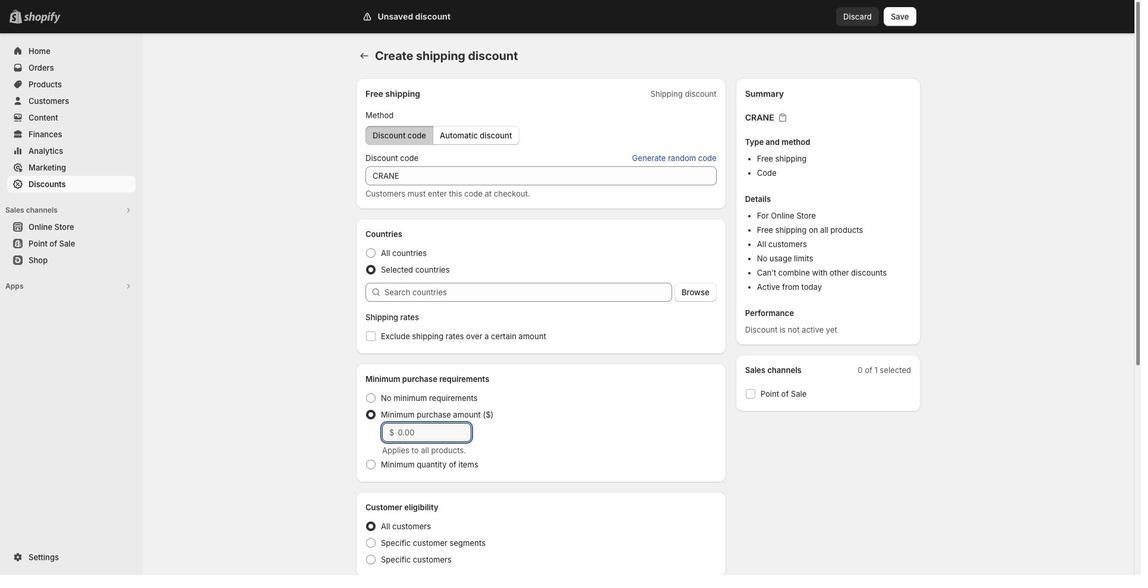 Task type: vqa. For each thing, say whether or not it's contained in the screenshot.
Shopify image
yes



Task type: describe. For each thing, give the bounding box(es) containing it.
0.00 text field
[[398, 423, 472, 442]]



Task type: locate. For each thing, give the bounding box(es) containing it.
Search countries text field
[[385, 283, 673, 302]]

None text field
[[366, 166, 717, 186]]

shopify image
[[24, 12, 61, 24]]



